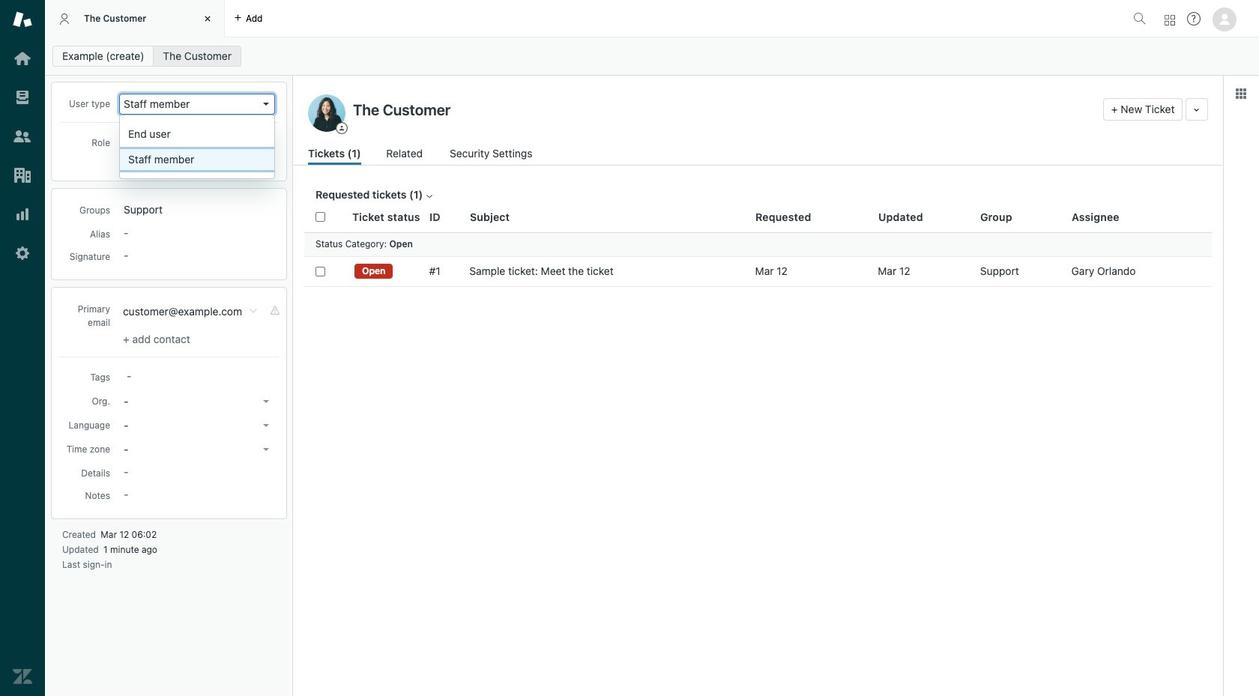 Task type: describe. For each thing, give the bounding box(es) containing it.
zendesk support image
[[13, 10, 32, 29]]

reporting image
[[13, 205, 32, 224]]

2 arrow down image from the top
[[263, 142, 269, 145]]

1 arrow down image from the top
[[263, 424, 269, 427]]

- field
[[121, 368, 275, 385]]

1 arrow down image from the top
[[263, 103, 269, 106]]

apps image
[[1236, 88, 1248, 100]]

3 arrow down image from the top
[[263, 400, 269, 403]]

main element
[[0, 0, 45, 697]]



Task type: vqa. For each thing, say whether or not it's contained in the screenshot.
MARCH 25, 2024 text box
no



Task type: locate. For each thing, give the bounding box(es) containing it.
menu
[[120, 115, 274, 178]]

arrow down image
[[263, 103, 269, 106], [263, 142, 269, 145], [263, 400, 269, 403]]

views image
[[13, 88, 32, 107]]

admin image
[[13, 244, 32, 263]]

2 arrow down image from the top
[[263, 448, 269, 451]]

None text field
[[349, 98, 1098, 121]]

0 vertical spatial arrow down image
[[263, 103, 269, 106]]

1 vertical spatial arrow down image
[[263, 448, 269, 451]]

get started image
[[13, 49, 32, 68]]

tabs tab list
[[45, 0, 1128, 37]]

0 vertical spatial arrow down image
[[263, 424, 269, 427]]

customers image
[[13, 127, 32, 146]]

zendesk products image
[[1165, 15, 1176, 25]]

2 vertical spatial arrow down image
[[263, 400, 269, 403]]

zendesk image
[[13, 667, 32, 687]]

close image
[[200, 11, 215, 26]]

1 vertical spatial arrow down image
[[263, 142, 269, 145]]

Select All Tickets checkbox
[[316, 212, 325, 222]]

arrow down image
[[263, 424, 269, 427], [263, 448, 269, 451]]

organizations image
[[13, 166, 32, 185]]

None checkbox
[[316, 267, 325, 276]]

tab
[[45, 0, 225, 37]]

grid
[[293, 202, 1224, 697]]

secondary element
[[45, 41, 1260, 71]]

get help image
[[1188, 12, 1201, 25]]



